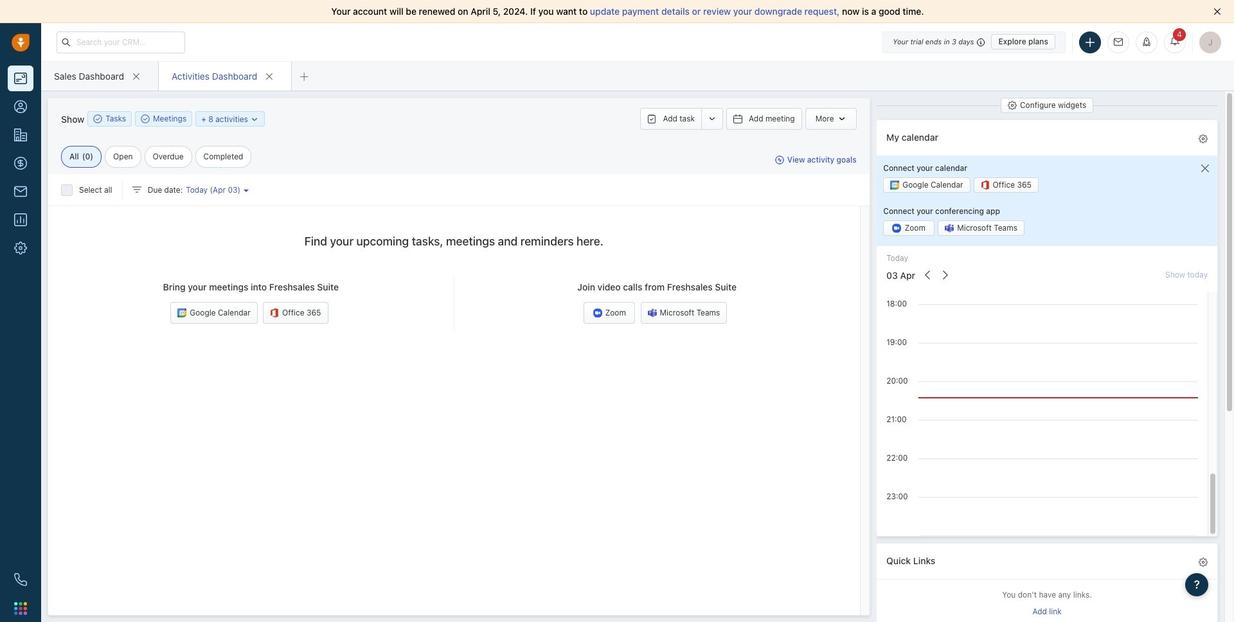 Task type: locate. For each thing, give the bounding box(es) containing it.
what's new image
[[1143, 37, 1152, 46]]

send email image
[[1114, 38, 1123, 46]]

close image
[[1214, 8, 1222, 15]]



Task type: vqa. For each thing, say whether or not it's contained in the screenshot.
Send email image
yes



Task type: describe. For each thing, give the bounding box(es) containing it.
phone element
[[8, 567, 33, 593]]

Search your CRM... text field
[[57, 31, 185, 53]]

freshworks switcher image
[[14, 602, 27, 615]]

phone image
[[14, 574, 27, 586]]

down image
[[250, 115, 259, 124]]



